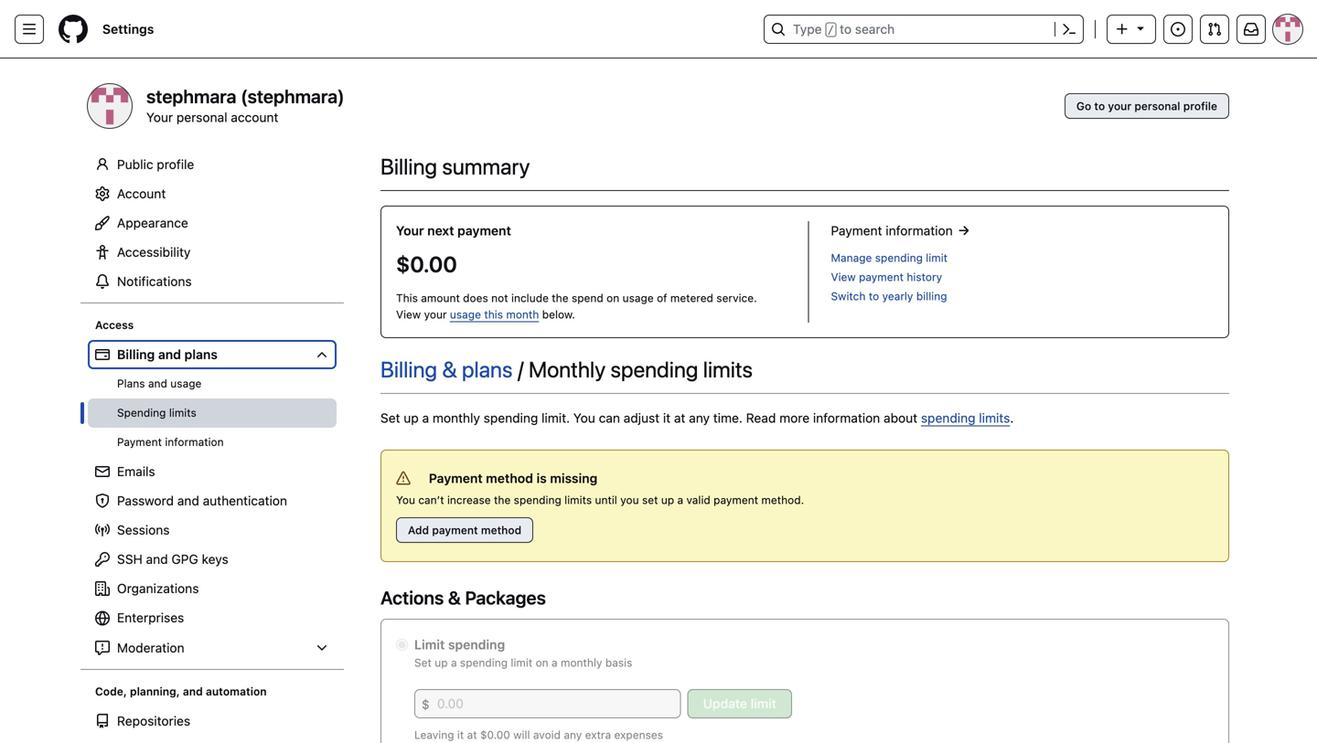 Task type: vqa. For each thing, say whether or not it's contained in the screenshot.
last year
no



Task type: describe. For each thing, give the bounding box(es) containing it.
1 vertical spatial to
[[1094, 100, 1105, 113]]

enterprises
[[117, 610, 184, 626]]

the inside this amount does not include the spend on usage of metered service. view your
[[552, 292, 569, 305]]

manage spending limit link
[[831, 252, 948, 264]]

billing for billing and plans
[[117, 347, 155, 362]]

method.
[[761, 494, 804, 507]]

this amount does not include the spend on usage of metered service. view your
[[396, 292, 757, 321]]

is
[[536, 471, 547, 486]]

type / to search
[[793, 21, 895, 37]]

set for set up a monthly spending limit. you can adjust it at any time. read more information about spending limits .
[[380, 411, 400, 426]]

0 horizontal spatial $0.00
[[396, 252, 457, 277]]

1 vertical spatial on
[[536, 657, 548, 670]]

plans for and
[[184, 347, 218, 362]]

personal for (stephmara)
[[176, 110, 227, 125]]

a down the billing & plans link
[[422, 411, 429, 426]]

sessions link
[[88, 516, 337, 545]]

account link
[[88, 179, 337, 209]]

spending right about
[[921, 411, 976, 426]]

can
[[599, 411, 620, 426]]

usage inside this amount does not include the spend on usage of metered service. view your
[[623, 292, 654, 305]]

extra
[[585, 729, 611, 742]]

public
[[117, 157, 153, 172]]

repositories link
[[88, 707, 337, 736]]

update
[[703, 697, 747, 712]]

manage spending limit view payment history switch to yearly billing
[[831, 252, 948, 303]]

limit spending
[[414, 638, 505, 653]]

billing
[[916, 290, 947, 303]]

0 horizontal spatial at
[[467, 729, 477, 742]]

add payment method
[[408, 524, 522, 537]]

account
[[231, 110, 278, 125]]

broadcast image
[[95, 523, 110, 538]]

access list
[[88, 340, 337, 663]]

planning,
[[130, 685, 180, 698]]

repo image
[[95, 714, 110, 729]]

to inside manage spending limit view payment history switch to yearly billing
[[869, 290, 879, 303]]

you
[[620, 494, 639, 507]]

on inside this amount does not include the spend on usage of metered service. view your
[[607, 292, 619, 305]]

add payment method link
[[396, 518, 533, 543]]

0 horizontal spatial profile
[[157, 157, 194, 172]]

packages
[[465, 587, 546, 609]]

0 horizontal spatial /
[[518, 357, 524, 382]]

billing & plans / monthly spending limits
[[380, 357, 753, 382]]

billing and plans list
[[88, 370, 337, 457]]

and up repositories link
[[183, 685, 203, 698]]

view inside manage spending limit view payment history switch to yearly billing
[[831, 271, 856, 284]]

payment inside payment method is missing you can't increase the spending limits until you set up a valid payment method.
[[429, 471, 483, 486]]

1 vertical spatial it
[[457, 729, 464, 742]]

sessions
[[117, 523, 170, 538]]

credit card image
[[95, 348, 110, 362]]

a up "$0.00" number field
[[552, 657, 558, 670]]

password and authentication
[[117, 493, 287, 509]]

command palette image
[[1062, 22, 1077, 37]]

& for billing
[[442, 357, 457, 382]]

can't
[[418, 494, 444, 507]]

billing & plans link
[[380, 357, 513, 382]]

add
[[408, 524, 429, 537]]

not
[[491, 292, 508, 305]]

switch
[[831, 290, 866, 303]]

payment inside manage spending limit view payment history switch to yearly billing
[[859, 271, 904, 284]]

0 vertical spatial to
[[840, 21, 852, 37]]

appearance
[[117, 215, 188, 230]]

usage inside plans and usage link
[[170, 377, 202, 390]]

emails
[[117, 464, 155, 479]]

basis
[[605, 657, 632, 670]]

enterprises link
[[88, 604, 337, 634]]

settings
[[102, 21, 154, 37]]

shield lock image
[[95, 494, 110, 509]]

1 horizontal spatial payment information
[[831, 223, 956, 238]]

0 vertical spatial you
[[573, 411, 595, 426]]

billing for billing summary
[[380, 154, 437, 179]]

chevron down image
[[315, 348, 329, 362]]

0 horizontal spatial payment information link
[[88, 428, 337, 457]]

issue opened image
[[1171, 22, 1185, 37]]

bell image
[[95, 274, 110, 289]]

yearly
[[882, 290, 913, 303]]

1 horizontal spatial payment information link
[[831, 223, 971, 238]]

code, planning, and automation
[[95, 685, 267, 698]]

manage
[[831, 252, 872, 264]]

missing
[[550, 471, 598, 486]]

appearance link
[[88, 209, 337, 238]]

history
[[907, 271, 942, 284]]

1 vertical spatial usage
[[450, 308, 481, 321]]

spending inside payment method is missing you can't increase the spending limits until you set up a valid payment method.
[[514, 494, 561, 507]]

time.
[[713, 411, 743, 426]]

1 vertical spatial $0.00
[[480, 729, 510, 742]]

metered
[[670, 292, 713, 305]]

password and authentication link
[[88, 487, 337, 516]]

payment right next
[[457, 223, 511, 238]]

spending
[[117, 407, 166, 419]]

& for actions
[[448, 587, 461, 609]]

1 horizontal spatial your
[[396, 223, 424, 238]]

$0.00 number field
[[414, 690, 681, 719]]

notifications image
[[1244, 22, 1259, 37]]

organization image
[[95, 582, 110, 596]]

accessibility image
[[95, 245, 110, 260]]

set
[[642, 494, 658, 507]]

of
[[657, 292, 667, 305]]

0 horizontal spatial limit
[[511, 657, 532, 670]]

set for set up a spending limit on a monthly basis
[[414, 657, 432, 670]]

accessibility link
[[88, 238, 337, 267]]

personal for to
[[1135, 100, 1180, 113]]

go to your personal profile link
[[1065, 93, 1229, 119]]

limits inside billing and plans list
[[169, 407, 196, 419]]

0 horizontal spatial monthly
[[433, 411, 480, 426]]

switch to yearly billing link
[[831, 290, 947, 303]]

spending down limit spending
[[460, 657, 508, 670]]

0 vertical spatial profile
[[1183, 100, 1217, 113]]

plans and usage link
[[88, 370, 337, 399]]

until
[[595, 494, 617, 507]]

service.
[[716, 292, 757, 305]]

2 horizontal spatial information
[[886, 223, 953, 238]]

account
[[117, 186, 166, 201]]

limit.
[[542, 411, 570, 426]]

password
[[117, 493, 174, 509]]

1 vertical spatial method
[[481, 524, 522, 537]]

actions
[[380, 587, 444, 609]]

spending limits link
[[88, 399, 337, 428]]

spending inside manage spending limit view payment history switch to yearly billing
[[875, 252, 923, 264]]

arrow right image
[[956, 224, 971, 238]]

below.
[[542, 308, 575, 321]]

actions & packages
[[380, 587, 546, 609]]

payment method is missing you can't increase the spending limits until you set up a valid payment method.
[[396, 471, 804, 507]]

leaving
[[414, 729, 454, 742]]

up for set up a monthly spending limit. you can adjust it at any time. read more information about spending limits .
[[404, 411, 419, 426]]



Task type: locate. For each thing, give the bounding box(es) containing it.
homepage image
[[59, 15, 88, 44]]

1 horizontal spatial /
[[827, 24, 834, 37]]

$0.00
[[396, 252, 457, 277], [480, 729, 510, 742]]

alert image
[[396, 471, 411, 486]]

gear image
[[95, 187, 110, 201]]

moderation button
[[88, 634, 337, 663]]

spending up view payment history link
[[875, 252, 923, 264]]

payment information up manage spending limit link
[[831, 223, 956, 238]]

1 horizontal spatial view
[[831, 271, 856, 284]]

and inside list
[[148, 377, 167, 390]]

ssh and gpg keys
[[117, 552, 228, 567]]

settings link
[[95, 15, 161, 44]]

you down alert image
[[396, 494, 415, 507]]

1 vertical spatial you
[[396, 494, 415, 507]]

plans
[[117, 377, 145, 390]]

up inside payment method is missing you can't increase the spending limits until you set up a valid payment method.
[[661, 494, 674, 507]]

spending
[[875, 252, 923, 264], [611, 357, 698, 382], [484, 411, 538, 426], [921, 411, 976, 426], [514, 494, 561, 507], [448, 638, 505, 653], [460, 657, 508, 670]]

1 vertical spatial information
[[813, 411, 880, 426]]

this
[[484, 308, 503, 321]]

payment down "increase"
[[432, 524, 478, 537]]

organizations link
[[88, 574, 337, 604]]

set up alert image
[[380, 411, 400, 426]]

notifications
[[117, 274, 192, 289]]

up for set up a spending limit on a monthly basis
[[435, 657, 448, 670]]

keys
[[202, 552, 228, 567]]

go
[[1076, 100, 1091, 113]]

public profile
[[117, 157, 194, 172]]

1 horizontal spatial set
[[414, 657, 432, 670]]

& down "usage this month" link
[[442, 357, 457, 382]]

to right go
[[1094, 100, 1105, 113]]

payment information
[[831, 223, 956, 238], [117, 436, 224, 449]]

/ inside type / to search
[[827, 24, 834, 37]]

ssh
[[117, 552, 142, 567]]

it right leaving
[[457, 729, 464, 742]]

plans inside dropdown button
[[184, 347, 218, 362]]

& right actions in the left of the page
[[448, 587, 461, 609]]

paintbrush image
[[95, 216, 110, 230]]

your down the amount
[[424, 308, 447, 321]]

summary
[[442, 154, 530, 179]]

personal right go
[[1135, 100, 1180, 113]]

triangle down image
[[1133, 21, 1148, 35]]

payment up "increase"
[[429, 471, 483, 486]]

0 vertical spatial usage
[[623, 292, 654, 305]]

1 horizontal spatial profile
[[1183, 100, 1217, 113]]

spend
[[572, 292, 603, 305]]

1 horizontal spatial payment
[[429, 471, 483, 486]]

0 vertical spatial your
[[146, 110, 173, 125]]

you left the can
[[573, 411, 595, 426]]

limits
[[703, 357, 753, 382], [169, 407, 196, 419], [979, 411, 1010, 426], [564, 494, 592, 507]]

your down stephmara
[[146, 110, 173, 125]]

1 vertical spatial your
[[424, 308, 447, 321]]

payment
[[831, 223, 882, 238], [117, 436, 162, 449], [429, 471, 483, 486]]

0 vertical spatial method
[[486, 471, 533, 486]]

1 horizontal spatial to
[[869, 290, 879, 303]]

2 vertical spatial information
[[165, 436, 224, 449]]

0 vertical spatial payment information link
[[831, 223, 971, 238]]

payment inside billing and plans list
[[117, 436, 162, 449]]

your inside stephmara (stephmara) your personal account
[[146, 110, 173, 125]]

amount
[[421, 292, 460, 305]]

0 vertical spatial monthly
[[433, 411, 480, 426]]

plans down this
[[462, 357, 513, 382]]

at right adjust
[[674, 411, 685, 426]]

billing
[[380, 154, 437, 179], [117, 347, 155, 362], [380, 357, 437, 382]]

up down limit
[[435, 657, 448, 670]]

monthly
[[529, 357, 606, 382]]

2 horizontal spatial up
[[661, 494, 674, 507]]

it right adjust
[[663, 411, 671, 426]]

0 vertical spatial the
[[552, 292, 569, 305]]

information up manage spending limit link
[[886, 223, 953, 238]]

repositories
[[117, 714, 190, 729]]

0 horizontal spatial personal
[[176, 110, 227, 125]]

1 horizontal spatial information
[[813, 411, 880, 426]]

limit up history
[[926, 252, 948, 264]]

0 horizontal spatial payment information
[[117, 436, 224, 449]]

and down emails link at the left bottom of page
[[177, 493, 199, 509]]

1 horizontal spatial up
[[435, 657, 448, 670]]

your inside this amount does not include the spend on usage of metered service. view your
[[424, 308, 447, 321]]

0 horizontal spatial usage
[[170, 377, 202, 390]]

spending limits link
[[921, 411, 1010, 426]]

0 horizontal spatial up
[[404, 411, 419, 426]]

stephmara
[[146, 86, 236, 107]]

0 vertical spatial on
[[607, 292, 619, 305]]

organizations
[[117, 581, 199, 596]]

limit right update
[[751, 697, 776, 712]]

and for authentication
[[177, 493, 199, 509]]

information inside 'payment information' link
[[165, 436, 224, 449]]

payment information link
[[831, 223, 971, 238], [88, 428, 337, 457]]

1 horizontal spatial $0.00
[[480, 729, 510, 742]]

stephmara (stephmara) your personal account
[[146, 86, 344, 125]]

0 vertical spatial your
[[1108, 100, 1132, 113]]

billing up plans
[[117, 347, 155, 362]]

1 vertical spatial profile
[[157, 157, 194, 172]]

payment information link down plans and usage link
[[88, 428, 337, 457]]

0 horizontal spatial on
[[536, 657, 548, 670]]

payment down spending
[[117, 436, 162, 449]]

about
[[884, 411, 918, 426]]

0 vertical spatial /
[[827, 24, 834, 37]]

to left "search"
[[840, 21, 852, 37]]

0 vertical spatial information
[[886, 223, 953, 238]]

to down view payment history link
[[869, 290, 879, 303]]

monthly left basis
[[561, 657, 602, 670]]

1 horizontal spatial plans
[[462, 357, 513, 382]]

information down spending limits link
[[165, 436, 224, 449]]

your next payment
[[396, 223, 511, 238]]

2 horizontal spatial payment
[[831, 223, 882, 238]]

set
[[380, 411, 400, 426], [414, 657, 432, 670]]

1 horizontal spatial on
[[607, 292, 619, 305]]

payment up "switch to yearly billing" link
[[859, 271, 904, 284]]

1 vertical spatial view
[[396, 308, 421, 321]]

and inside dropdown button
[[158, 347, 181, 362]]

$0.00 left will
[[480, 729, 510, 742]]

limit up "$0.00" number field
[[511, 657, 532, 670]]

method left is
[[486, 471, 533, 486]]

1 vertical spatial monthly
[[561, 657, 602, 670]]

&
[[442, 357, 457, 382], [448, 587, 461, 609]]

plans and usage
[[117, 377, 202, 390]]

1 horizontal spatial at
[[674, 411, 685, 426]]

payment inside payment method is missing you can't increase the spending limits until you set up a valid payment method.
[[714, 494, 758, 507]]

automation
[[206, 685, 267, 698]]

view up switch
[[831, 271, 856, 284]]

your left next
[[396, 223, 424, 238]]

2 vertical spatial up
[[435, 657, 448, 670]]

plans for &
[[462, 357, 513, 382]]

0 horizontal spatial the
[[494, 494, 511, 507]]

usage this month below.
[[450, 308, 575, 321]]

0 horizontal spatial view
[[396, 308, 421, 321]]

payment
[[457, 223, 511, 238], [859, 271, 904, 284], [714, 494, 758, 507], [432, 524, 478, 537]]

method
[[486, 471, 533, 486], [481, 524, 522, 537]]

usage left of
[[623, 292, 654, 305]]

1 vertical spatial &
[[448, 587, 461, 609]]

1 vertical spatial the
[[494, 494, 511, 507]]

0 vertical spatial limit
[[926, 252, 948, 264]]

git pull request image
[[1207, 22, 1222, 37]]

the inside payment method is missing you can't increase the spending limits until you set up a valid payment method.
[[494, 494, 511, 507]]

any
[[689, 411, 710, 426], [564, 729, 582, 742]]

1 horizontal spatial limit
[[751, 697, 776, 712]]

monthly
[[433, 411, 480, 426], [561, 657, 602, 670]]

1 vertical spatial limit
[[511, 657, 532, 670]]

a left valid
[[677, 494, 683, 507]]

1 vertical spatial payment
[[117, 436, 162, 449]]

$
[[422, 697, 430, 713]]

spending left limit.
[[484, 411, 538, 426]]

access
[[95, 319, 134, 332]]

globe image
[[95, 611, 110, 626]]

more
[[779, 411, 810, 426]]

payment information down spending limits
[[117, 436, 224, 449]]

0 vertical spatial it
[[663, 411, 671, 426]]

1 vertical spatial payment information
[[117, 436, 224, 449]]

profile right public at top
[[157, 157, 194, 172]]

/ right type
[[827, 24, 834, 37]]

payment information inside billing and plans list
[[117, 436, 224, 449]]

0 vertical spatial at
[[674, 411, 685, 426]]

expenses
[[614, 729, 663, 742]]

(stephmara)
[[241, 86, 344, 107]]

authentication
[[203, 493, 287, 509]]

set up a monthly spending limit. you can adjust it at any time. read more information about spending limits .
[[380, 411, 1014, 426]]

any left the time.
[[689, 411, 710, 426]]

at right leaving
[[467, 729, 477, 742]]

@stephmara image
[[88, 84, 132, 128]]

method inside payment method is missing you can't increase the spending limits until you set up a valid payment method.
[[486, 471, 533, 486]]

0 horizontal spatial plans
[[184, 347, 218, 362]]

spending right limit
[[448, 638, 505, 653]]

plus image
[[1115, 22, 1130, 37]]

0 vertical spatial any
[[689, 411, 710, 426]]

it
[[663, 411, 671, 426], [457, 729, 464, 742]]

2 vertical spatial to
[[869, 290, 879, 303]]

None radio
[[396, 639, 408, 651]]

0 vertical spatial payment information
[[831, 223, 956, 238]]

0 horizontal spatial you
[[396, 494, 415, 507]]

0 horizontal spatial to
[[840, 21, 852, 37]]

1 vertical spatial payment information link
[[88, 428, 337, 457]]

billing up next
[[380, 154, 437, 179]]

moderation
[[117, 641, 184, 656]]

month
[[506, 308, 539, 321]]

information right more
[[813, 411, 880, 426]]

0 horizontal spatial any
[[564, 729, 582, 742]]

usage this month link
[[450, 308, 539, 321]]

search
[[855, 21, 895, 37]]

limit inside button
[[751, 697, 776, 712]]

and for gpg
[[146, 552, 168, 567]]

go to your personal profile
[[1076, 100, 1217, 113]]

2 horizontal spatial to
[[1094, 100, 1105, 113]]

0 vertical spatial view
[[831, 271, 856, 284]]

limit
[[414, 638, 445, 653]]

/ left monthly
[[518, 357, 524, 382]]

code,
[[95, 685, 127, 698]]

2 vertical spatial payment
[[429, 471, 483, 486]]

and for plans
[[158, 347, 181, 362]]

1 horizontal spatial usage
[[450, 308, 481, 321]]

0 horizontal spatial your
[[146, 110, 173, 125]]

2 horizontal spatial limit
[[926, 252, 948, 264]]

your
[[1108, 100, 1132, 113], [424, 308, 447, 321]]

notifications link
[[88, 267, 337, 296]]

valid
[[686, 494, 710, 507]]

2 vertical spatial limit
[[751, 697, 776, 712]]

1 vertical spatial at
[[467, 729, 477, 742]]

you inside payment method is missing you can't increase the spending limits until you set up a valid payment method.
[[396, 494, 415, 507]]

billing summary
[[380, 154, 530, 179]]

up down the billing & plans link
[[404, 411, 419, 426]]

payment information link up manage spending limit link
[[831, 223, 971, 238]]

on right spend
[[607, 292, 619, 305]]

view inside this amount does not include the spend on usage of metered service. view your
[[396, 308, 421, 321]]

spending down is
[[514, 494, 561, 507]]

on
[[607, 292, 619, 305], [536, 657, 548, 670]]

update limit
[[703, 697, 776, 712]]

personal down stephmara
[[176, 110, 227, 125]]

limits inside payment method is missing you can't increase the spending limits until you set up a valid payment method.
[[564, 494, 592, 507]]

.
[[1010, 411, 1014, 426]]

mail image
[[95, 465, 110, 479]]

a down limit spending
[[451, 657, 457, 670]]

and up the plans and usage
[[158, 347, 181, 362]]

profile down git pull request image
[[1183, 100, 1217, 113]]

0 horizontal spatial your
[[424, 308, 447, 321]]

view down this
[[396, 308, 421, 321]]

and right ssh
[[146, 552, 168, 567]]

usage
[[623, 292, 654, 305], [450, 308, 481, 321], [170, 377, 202, 390]]

the right "increase"
[[494, 494, 511, 507]]

spending limits
[[117, 407, 196, 419]]

next
[[427, 223, 454, 238]]

0 vertical spatial up
[[404, 411, 419, 426]]

usage down the does
[[450, 308, 481, 321]]

method down "increase"
[[481, 524, 522, 537]]

set up a spending limit on a monthly basis
[[414, 657, 632, 670]]

payment up manage
[[831, 223, 882, 238]]

key image
[[95, 552, 110, 567]]

billing down this
[[380, 357, 437, 382]]

up right the set
[[661, 494, 674, 507]]

view
[[831, 271, 856, 284], [396, 308, 421, 321]]

ssh and gpg keys link
[[88, 545, 337, 574]]

avoid
[[533, 729, 561, 742]]

usage down the billing and plans
[[170, 377, 202, 390]]

leaving it at $0.00 will avoid any extra expenses
[[414, 729, 663, 742]]

and for usage
[[148, 377, 167, 390]]

1 horizontal spatial the
[[552, 292, 569, 305]]

plans up plans and usage link
[[184, 347, 218, 362]]

1 vertical spatial /
[[518, 357, 524, 382]]

0 vertical spatial payment
[[831, 223, 882, 238]]

on up "$0.00" number field
[[536, 657, 548, 670]]

1 horizontal spatial it
[[663, 411, 671, 426]]

and right plans
[[148, 377, 167, 390]]

public profile link
[[88, 150, 337, 179]]

0 horizontal spatial payment
[[117, 436, 162, 449]]

person image
[[95, 157, 110, 172]]

set down limit
[[414, 657, 432, 670]]

billing inside dropdown button
[[117, 347, 155, 362]]

0 horizontal spatial set
[[380, 411, 400, 426]]

payment inside add payment method link
[[432, 524, 478, 537]]

1 horizontal spatial any
[[689, 411, 710, 426]]

$0.00 down next
[[396, 252, 457, 277]]

information
[[886, 223, 953, 238], [813, 411, 880, 426], [165, 436, 224, 449]]

payment right valid
[[714, 494, 758, 507]]

your right go
[[1108, 100, 1132, 113]]

this
[[396, 292, 418, 305]]

0 horizontal spatial information
[[165, 436, 224, 449]]

view payment history link
[[831, 271, 942, 284]]

1 horizontal spatial personal
[[1135, 100, 1180, 113]]

spending up adjust
[[611, 357, 698, 382]]

limit inside manage spending limit view payment history switch to yearly billing
[[926, 252, 948, 264]]

monthly down the billing & plans link
[[433, 411, 480, 426]]

a inside payment method is missing you can't increase the spending limits until you set up a valid payment method.
[[677, 494, 683, 507]]

1 horizontal spatial your
[[1108, 100, 1132, 113]]

type
[[793, 21, 822, 37]]

1 horizontal spatial monthly
[[561, 657, 602, 670]]

1 vertical spatial up
[[661, 494, 674, 507]]

1 vertical spatial set
[[414, 657, 432, 670]]

personal inside stephmara (stephmara) your personal account
[[176, 110, 227, 125]]

1 vertical spatial your
[[396, 223, 424, 238]]

any left extra
[[564, 729, 582, 742]]

the up below.
[[552, 292, 569, 305]]

1 vertical spatial any
[[564, 729, 582, 742]]

increase
[[447, 494, 491, 507]]

0 vertical spatial $0.00
[[396, 252, 457, 277]]



